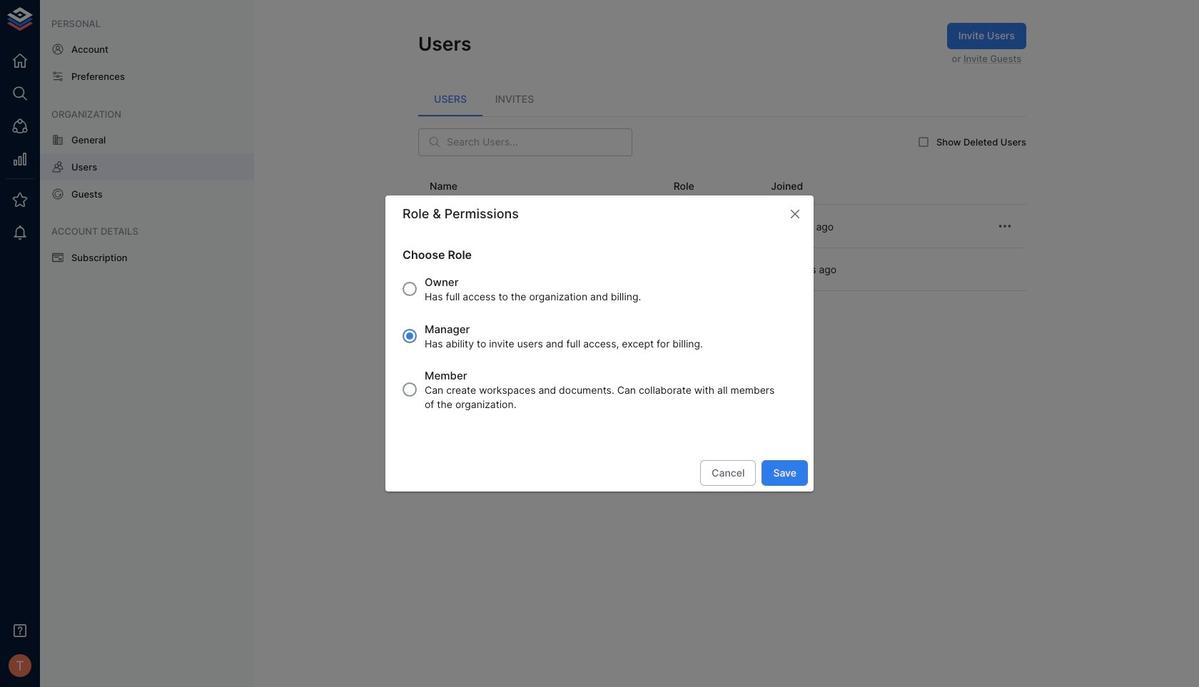 Task type: vqa. For each thing, say whether or not it's contained in the screenshot.
third the help image from the bottom
no



Task type: locate. For each thing, give the bounding box(es) containing it.
tab list
[[418, 82, 1027, 116]]

Search Users... text field
[[447, 128, 633, 156]]

dialog
[[386, 196, 814, 492]]

option group
[[395, 274, 797, 429]]



